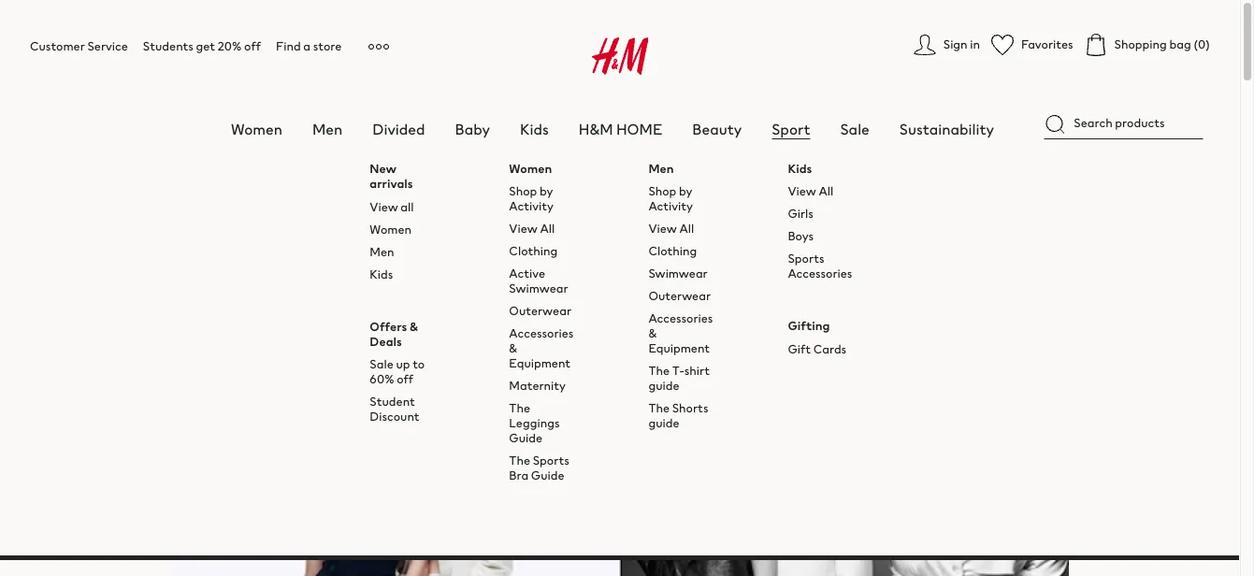 Task type: describe. For each thing, give the bounding box(es) containing it.
bag
[[1170, 36, 1191, 53]]

beauty
[[693, 118, 742, 140]]

gift cards link
[[788, 340, 847, 358]]

become
[[553, 182, 598, 200]]

join
[[576, 312, 596, 327]]

customer service link
[[30, 37, 128, 55]]

member
[[640, 182, 687, 200]]

sale inside "offers & deals sale up to 60% off student discount"
[[370, 355, 394, 373]]

equipment inside men shop by activity view all clothing swimwear outerwear accessories & equipment the t-shirt guide the shorts guide
[[649, 340, 710, 358]]

new arrivals view all women men kids
[[370, 160, 414, 283]]

shopping
[[1115, 36, 1167, 53]]

view inside "women shop by activity view all clothing active swimwear outerwear accessories & equipment maternity the leggings guide the sports bra guide"
[[509, 220, 538, 238]]

a for h&m
[[600, 182, 608, 200]]

free shipping over $40
[[257, 182, 385, 200]]

the down maternity
[[509, 400, 530, 417]]

clothing link for swimwear
[[649, 243, 697, 260]]

2 guide from the top
[[649, 415, 680, 432]]

women for women
[[231, 118, 282, 140]]

customer service
[[30, 37, 128, 55]]

kids for kids view all girls boys sports accessories
[[788, 160, 812, 178]]

not
[[501, 312, 519, 327]]

& inside "offers & deals sale up to 60% off student discount"
[[410, 318, 418, 335]]

view all link for men shop by activity view all clothing swimwear outerwear accessories & equipment the t-shirt guide the shorts guide
[[649, 220, 694, 238]]

the t-shirt guide link
[[649, 362, 716, 395]]

girls link
[[788, 205, 814, 223]]

student
[[370, 393, 415, 411]]

sign in button
[[914, 34, 980, 56]]

view all link for women shop by activity view all clothing active swimwear outerwear accessories & equipment maternity the leggings guide the sports bra guide
[[509, 220, 555, 238]]

sale link
[[841, 118, 870, 140]]

sale up to 60% off link
[[370, 355, 437, 388]]

become a h&m member
[[553, 182, 687, 200]]

baby link
[[455, 118, 490, 140]]

sustainability
[[900, 118, 994, 140]]

swimwear inside men shop by activity view all clothing swimwear outerwear accessories & equipment the t-shirt guide the shorts guide
[[649, 265, 708, 283]]

10%
[[721, 312, 739, 327]]

the leggings guide link
[[509, 400, 577, 447]]

20%
[[218, 37, 242, 55]]

h&m home link
[[579, 118, 663, 140]]

outerwear inside "women shop by activity view all clothing active swimwear outerwear accessories & equipment maternity the leggings guide the sports bra guide"
[[509, 302, 572, 320]]

kids for kids
[[520, 118, 549, 140]]

find
[[276, 37, 301, 55]]

leggings
[[509, 415, 560, 432]]

view inside kids view all girls boys sports accessories
[[788, 183, 816, 200]]

t-
[[672, 362, 685, 380]]

women shop by activity view all clothing active swimwear outerwear accessories & equipment maternity the leggings guide the sports bra guide
[[509, 160, 574, 485]]

sport link
[[772, 118, 811, 140]]

activity for men
[[649, 198, 693, 215]]

shorts
[[672, 400, 709, 417]]

girls
[[788, 205, 814, 223]]

in
[[970, 36, 980, 53]]

view inside men shop by activity view all clothing swimwear outerwear accessories & equipment the t-shirt guide the shorts guide
[[649, 220, 677, 238]]

men inside the new arrivals view all women men kids
[[370, 243, 394, 261]]

active
[[509, 265, 545, 283]]

an
[[679, 312, 691, 327]]

clothing for swimwear
[[649, 243, 697, 260]]

over
[[335, 182, 360, 200]]

1 vertical spatial h&m
[[610, 182, 638, 200]]

1 vertical spatial guide
[[531, 467, 565, 485]]

sports inside kids view all girls boys sports accessories
[[788, 250, 825, 268]]

up
[[457, 245, 492, 283]]

(0)
[[1194, 36, 1210, 53]]

and
[[635, 312, 653, 327]]

60% inside up to 60% off select styles black friday deals not a member? join for free and save an extra 10%
[[530, 245, 584, 283]]

bra
[[509, 467, 529, 485]]

active swimwear link
[[509, 265, 577, 298]]

1 horizontal spatial accessories
[[649, 310, 713, 328]]

kids view all girls boys sports accessories
[[788, 160, 853, 283]]

all
[[401, 198, 414, 216]]

sports inside "women shop by activity view all clothing active swimwear outerwear accessories & equipment maternity the leggings guide the sports bra guide"
[[533, 452, 570, 470]]

outerwear link for active
[[509, 302, 572, 320]]

sustainability link
[[900, 118, 994, 140]]

$40
[[362, 182, 385, 200]]

member?
[[530, 312, 574, 327]]

deals inside up to 60% off select styles black friday deals not a member? join for free and save an extra 10%
[[665, 275, 734, 313]]

accessories & equipment link for &
[[509, 325, 577, 373]]

men for men shop by activity view all clothing swimwear outerwear accessories & equipment the t-shirt guide the shorts guide
[[649, 160, 674, 178]]

discount
[[370, 408, 420, 426]]

up to 60% off select styles black friday deals not a member? join for free and save an extra 10%
[[457, 245, 783, 327]]

by for men
[[679, 183, 693, 200]]

2 horizontal spatial accessories
[[788, 265, 853, 283]]

all for women shop by activity view all clothing active swimwear outerwear accessories & equipment maternity the leggings guide the sports bra guide
[[540, 220, 555, 238]]

service
[[87, 37, 128, 55]]

offers & deals sale up to 60% off student discount
[[370, 318, 425, 426]]

& inside "women shop by activity view all clothing active swimwear outerwear accessories & equipment maternity the leggings guide the sports bra guide"
[[509, 340, 517, 358]]

& inside men shop by activity view all clothing swimwear outerwear accessories & equipment the t-shirt guide the shorts guide
[[649, 325, 657, 343]]

sign
[[944, 36, 968, 53]]

boys
[[788, 228, 814, 245]]

accessories & equipment link for equipment
[[649, 310, 716, 358]]

outerwear link for swimwear
[[649, 287, 711, 305]]

h&m inside 'header.primary.navigation' element
[[579, 118, 613, 140]]

Search products search field
[[1044, 109, 1203, 139]]

save
[[655, 312, 677, 327]]

men for men
[[312, 118, 343, 140]]

h&m home
[[579, 118, 663, 140]]

campaign image image
[[171, 371, 1069, 576]]

women for women shop by activity view all clothing active swimwear outerwear accessories & equipment maternity the leggings guide the sports bra guide
[[509, 160, 552, 178]]

get
[[196, 37, 215, 55]]

boys link
[[788, 228, 814, 245]]

for
[[598, 312, 611, 327]]

swimwear link
[[649, 265, 708, 283]]

gift
[[788, 340, 811, 358]]

gifting gift cards
[[788, 317, 847, 358]]

view all link
[[370, 198, 414, 216]]

1 vertical spatial kids link
[[370, 265, 393, 283]]

home
[[616, 118, 663, 140]]

store
[[313, 37, 342, 55]]

offers
[[370, 318, 407, 335]]

maternity
[[509, 377, 566, 395]]

friday
[[580, 275, 659, 313]]

a for store
[[303, 37, 311, 55]]

up
[[396, 355, 410, 373]]

the shorts guide link
[[649, 400, 716, 432]]

select
[[632, 245, 706, 283]]



Task type: vqa. For each thing, say whether or not it's contained in the screenshot.
now
no



Task type: locate. For each thing, give the bounding box(es) containing it.
0 horizontal spatial &
[[410, 318, 418, 335]]

guide down the t-shirt guide link
[[649, 415, 680, 432]]

clothing inside men shop by activity view all clothing swimwear outerwear accessories & equipment the t-shirt guide the shorts guide
[[649, 243, 697, 260]]

1 horizontal spatial by
[[679, 183, 693, 200]]

a right become
[[600, 182, 608, 200]]

0 horizontal spatial deals
[[370, 333, 402, 351]]

1 horizontal spatial deals
[[665, 275, 734, 313]]

guide up shorts
[[649, 377, 680, 395]]

1 vertical spatial women
[[509, 160, 552, 178]]

1 vertical spatial men link
[[370, 243, 394, 261]]

shopping bag (0) link
[[1085, 34, 1210, 56]]

0 vertical spatial men
[[312, 118, 343, 140]]

60% inside "offers & deals sale up to 60% off student discount"
[[370, 370, 394, 388]]

activity up select on the top of page
[[649, 198, 693, 215]]

1 horizontal spatial outerwear link
[[649, 287, 711, 305]]

1 vertical spatial sale
[[370, 355, 394, 373]]

accessories & equipment link up "t-"
[[649, 310, 716, 358]]

shop for men
[[649, 183, 677, 200]]

beauty link
[[693, 118, 742, 140]]

2 activity from the left
[[649, 198, 693, 215]]

off
[[244, 37, 261, 55], [589, 245, 627, 283], [397, 370, 414, 388]]

1 vertical spatial a
[[600, 182, 608, 200]]

0 horizontal spatial kids link
[[370, 265, 393, 283]]

& right free
[[649, 325, 657, 343]]

1 shop by activity link from the left
[[509, 183, 577, 215]]

men down view all link
[[370, 243, 394, 261]]

1 vertical spatial guide
[[649, 415, 680, 432]]

2 clothing link from the left
[[649, 243, 697, 260]]

2 vertical spatial kids
[[370, 265, 393, 283]]

clothing
[[509, 243, 558, 260], [649, 243, 697, 260]]

view up girls link
[[788, 183, 816, 200]]

kids inside kids view all girls boys sports accessories
[[788, 160, 812, 178]]

to inside up to 60% off select styles black friday deals not a member? join for free and save an extra 10%
[[497, 245, 525, 283]]

accessories
[[788, 265, 853, 283], [649, 310, 713, 328], [509, 325, 574, 343]]

swimwear inside "women shop by activity view all clothing active swimwear outerwear accessories & equipment maternity the leggings guide the sports bra guide"
[[509, 280, 568, 298]]

clothing up active
[[509, 243, 558, 260]]

1 horizontal spatial kids link
[[520, 118, 549, 140]]

0 horizontal spatial shop by activity link
[[509, 183, 577, 215]]

the left "t-"
[[649, 362, 670, 380]]

off up student at bottom
[[397, 370, 414, 388]]

extra
[[693, 312, 719, 327]]

0 vertical spatial sports
[[788, 250, 825, 268]]

2 horizontal spatial view all link
[[788, 183, 834, 200]]

2 horizontal spatial kids
[[788, 160, 812, 178]]

0 horizontal spatial shop
[[509, 183, 537, 200]]

kids down sport
[[788, 160, 812, 178]]

& right "offers"
[[410, 318, 418, 335]]

1 vertical spatial off
[[589, 245, 627, 283]]

free
[[257, 182, 282, 200]]

1 clothing link from the left
[[509, 243, 558, 260]]

0 vertical spatial h&m
[[579, 118, 613, 140]]

a right not
[[522, 312, 528, 327]]

find a store
[[276, 37, 342, 55]]

1 clothing from the left
[[509, 243, 558, 260]]

0 vertical spatial women link
[[231, 118, 282, 140]]

swimwear
[[649, 265, 708, 283], [509, 280, 568, 298]]

2 horizontal spatial men
[[649, 160, 674, 178]]

1 vertical spatial 60%
[[370, 370, 394, 388]]

2 shop from the left
[[649, 183, 677, 200]]

clothing link
[[509, 243, 558, 260], [649, 243, 697, 260]]

kids up "offers"
[[370, 265, 393, 283]]

h&m
[[579, 118, 613, 140], [610, 182, 638, 200]]

sale
[[841, 118, 870, 140], [370, 355, 394, 373]]

outerwear link
[[649, 287, 711, 305], [509, 302, 572, 320]]

60%
[[530, 245, 584, 283], [370, 370, 394, 388]]

arrivals
[[370, 175, 413, 193]]

header.primary.navigation element
[[0, 15, 1254, 560]]

sale right sport link
[[841, 118, 870, 140]]

clothing up swimwear link
[[649, 243, 697, 260]]

activity inside "women shop by activity view all clothing active swimwear outerwear accessories & equipment maternity the leggings guide the sports bra guide"
[[509, 198, 554, 215]]

view left all
[[370, 198, 398, 216]]

view
[[788, 183, 816, 200], [370, 198, 398, 216], [509, 220, 538, 238], [649, 220, 677, 238]]

shop by activity link up select on the top of page
[[649, 183, 716, 215]]

shop
[[509, 183, 537, 200], [649, 183, 677, 200]]

by for women
[[540, 183, 553, 200]]

2 horizontal spatial all
[[819, 183, 834, 200]]

off inside up to 60% off select styles black friday deals not a member? join for free and save an extra 10%
[[589, 245, 627, 283]]

outerwear inside men shop by activity view all clothing swimwear outerwear accessories & equipment the t-shirt guide the shorts guide
[[649, 287, 711, 305]]

1 horizontal spatial all
[[679, 220, 694, 238]]

a right find
[[303, 37, 311, 55]]

swimwear up member?
[[509, 280, 568, 298]]

shop by activity link for men
[[649, 183, 716, 215]]

shop left become
[[509, 183, 537, 200]]

1 by from the left
[[540, 183, 553, 200]]

0 horizontal spatial view all link
[[509, 220, 555, 238]]

maternity link
[[509, 377, 566, 395]]

outerwear link down swimwear link
[[649, 287, 711, 305]]

1 horizontal spatial women link
[[370, 220, 412, 238]]

1 shop from the left
[[509, 183, 537, 200]]

men link
[[312, 118, 343, 140], [370, 243, 394, 261]]

women link down view all link
[[370, 220, 412, 238]]

gifting
[[788, 317, 830, 335]]

2 vertical spatial off
[[397, 370, 414, 388]]

0 horizontal spatial kids
[[370, 265, 393, 283]]

all inside men shop by activity view all clothing swimwear outerwear accessories & equipment the t-shirt guide the shorts guide
[[679, 220, 694, 238]]

1 horizontal spatial sports
[[788, 250, 825, 268]]

the sports bra guide link
[[509, 452, 577, 485]]

sports
[[788, 250, 825, 268], [533, 452, 570, 470]]

shop by activity link
[[509, 183, 577, 215], [649, 183, 716, 215]]

2 vertical spatial a
[[522, 312, 528, 327]]

women inside the new arrivals view all women men kids
[[370, 220, 412, 238]]

shop for women
[[509, 183, 537, 200]]

0 horizontal spatial sports
[[533, 452, 570, 470]]

2 clothing from the left
[[649, 243, 697, 260]]

kids link right baby
[[520, 118, 549, 140]]

1 vertical spatial deals
[[370, 333, 402, 351]]

guide right bra
[[531, 467, 565, 485]]

h&m image
[[592, 37, 649, 75]]

shop by activity link up active
[[509, 183, 577, 215]]

shirt
[[684, 362, 710, 380]]

1 vertical spatial women link
[[370, 220, 412, 238]]

sports down boys
[[788, 250, 825, 268]]

1 horizontal spatial outerwear
[[649, 287, 711, 305]]

black
[[506, 275, 575, 313]]

activity inside men shop by activity view all clothing swimwear outerwear accessories & equipment the t-shirt guide the shorts guide
[[649, 198, 693, 215]]

all inside "women shop by activity view all clothing active swimwear outerwear accessories & equipment maternity the leggings guide the sports bra guide"
[[540, 220, 555, 238]]

a
[[303, 37, 311, 55], [600, 182, 608, 200], [522, 312, 528, 327]]

shop by activity link for women
[[509, 183, 577, 215]]

styles
[[712, 245, 783, 283]]

view all link up active
[[509, 220, 555, 238]]

men link up 'free shipping over $40'
[[312, 118, 343, 140]]

women link up the free
[[231, 118, 282, 140]]

1 activity from the left
[[509, 198, 554, 215]]

2 vertical spatial men
[[370, 243, 394, 261]]

shop inside men shop by activity view all clothing swimwear outerwear accessories & equipment the t-shirt guide the shorts guide
[[649, 183, 677, 200]]

women link
[[231, 118, 282, 140], [370, 220, 412, 238]]

2 horizontal spatial a
[[600, 182, 608, 200]]

1 guide from the top
[[649, 377, 680, 395]]

1 horizontal spatial men
[[370, 243, 394, 261]]

off for 60%
[[589, 245, 627, 283]]

equipment inside "women shop by activity view all clothing active swimwear outerwear accessories & equipment maternity the leggings guide the sports bra guide"
[[509, 355, 571, 373]]

sports accessories link
[[788, 250, 855, 283]]

1 horizontal spatial to
[[497, 245, 525, 283]]

accessories & equipment link up maternity
[[509, 325, 577, 373]]

free
[[614, 312, 633, 327]]

1 horizontal spatial swimwear
[[649, 265, 708, 283]]

1 horizontal spatial women
[[370, 220, 412, 238]]

men link down view all link
[[370, 243, 394, 261]]

1 horizontal spatial men link
[[370, 243, 394, 261]]

0 horizontal spatial clothing
[[509, 243, 558, 260]]

divided
[[373, 118, 425, 140]]

customer
[[30, 37, 85, 55]]

1 horizontal spatial shop by activity link
[[649, 183, 716, 215]]

sale left up
[[370, 355, 394, 373]]

men up the member
[[649, 160, 674, 178]]

0 horizontal spatial swimwear
[[509, 280, 568, 298]]

1 horizontal spatial clothing
[[649, 243, 697, 260]]

student discount link
[[370, 393, 437, 426]]

1 horizontal spatial accessories & equipment link
[[649, 310, 716, 358]]

equipment up "t-"
[[649, 340, 710, 358]]

1 horizontal spatial 60%
[[530, 245, 584, 283]]

sign in
[[944, 36, 980, 53]]

to
[[497, 245, 525, 283], [413, 355, 425, 373]]

view all link up select on the top of page
[[649, 220, 694, 238]]

0 vertical spatial kids
[[520, 118, 549, 140]]

sports right bra
[[533, 452, 570, 470]]

1 vertical spatial to
[[413, 355, 425, 373]]

0 vertical spatial sale
[[841, 118, 870, 140]]

2 horizontal spatial off
[[589, 245, 627, 283]]

become a h&m member link
[[553, 182, 687, 200]]

by inside men shop by activity view all clothing swimwear outerwear accessories & equipment the t-shirt guide the shorts guide
[[679, 183, 693, 200]]

clothing inside "women shop by activity view all clothing active swimwear outerwear accessories & equipment maternity the leggings guide the sports bra guide"
[[509, 243, 558, 260]]

2 horizontal spatial women
[[509, 160, 552, 178]]

1 horizontal spatial &
[[509, 340, 517, 358]]

0 vertical spatial guide
[[649, 377, 680, 395]]

0 horizontal spatial outerwear
[[509, 302, 572, 320]]

students get 20% off
[[143, 37, 261, 55]]

0 horizontal spatial all
[[540, 220, 555, 238]]

view all link up girls link
[[788, 183, 834, 200]]

1 horizontal spatial clothing link
[[649, 243, 697, 260]]

clothing link for active
[[509, 243, 558, 260]]

1 vertical spatial sports
[[533, 452, 570, 470]]

off for 20%
[[244, 37, 261, 55]]

2 shop by activity link from the left
[[649, 183, 716, 215]]

view all link
[[788, 183, 834, 200], [509, 220, 555, 238], [649, 220, 694, 238]]

view up active
[[509, 220, 538, 238]]

men inside men shop by activity view all clothing swimwear outerwear accessories & equipment the t-shirt guide the shorts guide
[[649, 160, 674, 178]]

0 horizontal spatial accessories & equipment link
[[509, 325, 577, 373]]

find a store link
[[276, 37, 342, 55]]

outerwear link down active swimwear link at the left of the page
[[509, 302, 572, 320]]

0 horizontal spatial clothing link
[[509, 243, 558, 260]]

view inside the new arrivals view all women men kids
[[370, 198, 398, 216]]

60% up member?
[[530, 245, 584, 283]]

by down beauty link
[[679, 183, 693, 200]]

0 horizontal spatial women link
[[231, 118, 282, 140]]

outerwear down active swimwear link at the left of the page
[[509, 302, 572, 320]]

0 horizontal spatial to
[[413, 355, 425, 373]]

kids right baby
[[520, 118, 549, 140]]

60% up student at bottom
[[370, 370, 394, 388]]

0 vertical spatial to
[[497, 245, 525, 283]]

0 horizontal spatial outerwear link
[[509, 302, 572, 320]]

the left shorts
[[649, 400, 670, 417]]

0 vertical spatial off
[[244, 37, 261, 55]]

students get 20% off link
[[143, 37, 261, 55]]

1 horizontal spatial shop
[[649, 183, 677, 200]]

0 horizontal spatial by
[[540, 183, 553, 200]]

view up select on the top of page
[[649, 220, 677, 238]]

deals
[[665, 275, 734, 313], [370, 333, 402, 351]]

all inside kids view all girls boys sports accessories
[[819, 183, 834, 200]]

clothing for active
[[509, 243, 558, 260]]

clothing link up swimwear link
[[649, 243, 697, 260]]

sport
[[772, 118, 811, 140]]

0 horizontal spatial 60%
[[370, 370, 394, 388]]

divided link
[[373, 118, 425, 140]]

0 horizontal spatial men
[[312, 118, 343, 140]]

& down not
[[509, 340, 517, 358]]

women inside "women shop by activity view all clothing active swimwear outerwear accessories & equipment maternity the leggings guide the sports bra guide"
[[509, 160, 552, 178]]

men up 'free shipping over $40'
[[312, 118, 343, 140]]

0 vertical spatial a
[[303, 37, 311, 55]]

cards
[[814, 340, 847, 358]]

free shipping over $40 link
[[257, 182, 385, 200]]

0 horizontal spatial a
[[303, 37, 311, 55]]

1 vertical spatial kids
[[788, 160, 812, 178]]

men shop by activity view all clothing swimwear outerwear accessories & equipment the t-shirt guide the shorts guide
[[649, 160, 713, 432]]

1 horizontal spatial sale
[[841, 118, 870, 140]]

clothing link up active
[[509, 243, 558, 260]]

1 horizontal spatial view all link
[[649, 220, 694, 238]]

equipment up maternity
[[509, 355, 571, 373]]

kids link up "offers"
[[370, 265, 393, 283]]

0 horizontal spatial sale
[[370, 355, 394, 373]]

0 horizontal spatial men link
[[312, 118, 343, 140]]

shipping
[[284, 182, 333, 200]]

favorites link
[[992, 34, 1073, 56]]

1 horizontal spatial activity
[[649, 198, 693, 215]]

0 horizontal spatial equipment
[[509, 355, 571, 373]]

0 horizontal spatial activity
[[509, 198, 554, 215]]

0 vertical spatial deals
[[665, 275, 734, 313]]

2 vertical spatial women
[[370, 220, 412, 238]]

0 vertical spatial women
[[231, 118, 282, 140]]

swimwear up the an
[[649, 265, 708, 283]]

1 horizontal spatial a
[[522, 312, 528, 327]]

baby
[[455, 118, 490, 140]]

outerwear down swimwear link
[[649, 287, 711, 305]]

0 vertical spatial kids link
[[520, 118, 549, 140]]

off right 20%
[[244, 37, 261, 55]]

to inside "offers & deals sale up to 60% off student discount"
[[413, 355, 425, 373]]

a inside up to 60% off select styles black friday deals not a member? join for free and save an extra 10%
[[522, 312, 528, 327]]

kids inside the new arrivals view all women men kids
[[370, 265, 393, 283]]

students
[[143, 37, 194, 55]]

deals inside "offers & deals sale up to 60% off student discount"
[[370, 333, 402, 351]]

0 horizontal spatial off
[[244, 37, 261, 55]]

h&m left the member
[[610, 182, 638, 200]]

2 by from the left
[[679, 183, 693, 200]]

off up for
[[589, 245, 627, 283]]

outerwear
[[649, 287, 711, 305], [509, 302, 572, 320]]

&
[[410, 318, 418, 335], [649, 325, 657, 343], [509, 340, 517, 358]]

activity for women
[[509, 198, 554, 215]]

all for men shop by activity view all clothing swimwear outerwear accessories & equipment the t-shirt guide the shorts guide
[[679, 220, 694, 238]]

new
[[370, 160, 397, 178]]

guide up the sports bra guide link
[[509, 430, 543, 447]]

h&m left 'home'
[[579, 118, 613, 140]]

0 vertical spatial 60%
[[530, 245, 584, 283]]

off inside "offers & deals sale up to 60% off student discount"
[[397, 370, 414, 388]]

0 vertical spatial guide
[[509, 430, 543, 447]]

the
[[649, 362, 670, 380], [509, 400, 530, 417], [649, 400, 670, 417], [509, 452, 530, 470]]

1 horizontal spatial off
[[397, 370, 414, 388]]

by
[[540, 183, 553, 200], [679, 183, 693, 200]]

by up active
[[540, 183, 553, 200]]

by inside "women shop by activity view all clothing active swimwear outerwear accessories & equipment maternity the leggings guide the sports bra guide"
[[540, 183, 553, 200]]

1 horizontal spatial kids
[[520, 118, 549, 140]]

shop down 'home'
[[649, 183, 677, 200]]

the down 'leggings'
[[509, 452, 530, 470]]

favorites
[[1021, 36, 1073, 53]]

2 horizontal spatial &
[[649, 325, 657, 343]]

0 vertical spatial men link
[[312, 118, 343, 140]]

1 vertical spatial men
[[649, 160, 674, 178]]

activity up active
[[509, 198, 554, 215]]

shop inside "women shop by activity view all clothing active swimwear outerwear accessories & equipment maternity the leggings guide the sports bra guide"
[[509, 183, 537, 200]]

0 horizontal spatial accessories
[[509, 325, 574, 343]]



